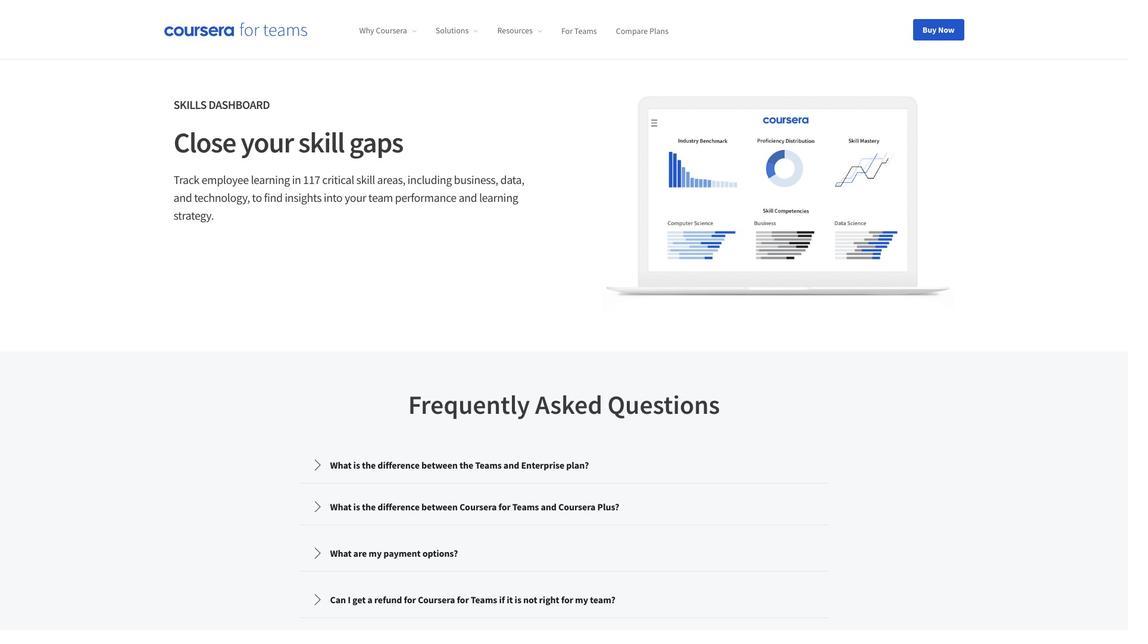 Task type: vqa. For each thing, say whether or not it's contained in the screenshot.
Frequently
yes



Task type: describe. For each thing, give the bounding box(es) containing it.
what for what is the difference between the teams and enterprise plan?
[[330, 459, 352, 471]]

team?
[[590, 593, 616, 605]]

your inside track employee learning in 117 critical skill areas, including business, data, and technology, to find insights into your team performance and learning strategy.
[[345, 190, 366, 205]]

compare plans
[[616, 25, 669, 36]]

business,
[[454, 172, 498, 187]]

between for the
[[422, 459, 458, 471]]

performance
[[395, 190, 457, 205]]

coursera down what is the difference between the teams and enterprise plan?
[[460, 501, 497, 512]]

coursera right why
[[376, 25, 407, 36]]

for inside dropdown button
[[499, 501, 511, 512]]

can i get a refund for coursera for teams if it is not right for my team?
[[330, 593, 616, 605]]

insights
[[285, 190, 322, 205]]

coursera inside dropdown button
[[418, 593, 455, 605]]

why coursera
[[359, 25, 407, 36]]

i
[[348, 593, 351, 605]]

now
[[938, 24, 955, 35]]

buy
[[923, 24, 937, 35]]

the for coursera
[[362, 501, 376, 512]]

can i get a refund for coursera for teams if it is not right for my team? button
[[302, 583, 827, 616]]

what are my payment options? button
[[302, 536, 827, 570]]

teams up what is the difference between coursera for teams and coursera plus?
[[475, 459, 502, 471]]

117
[[303, 172, 320, 187]]

frequently
[[408, 388, 530, 421]]

coursera left the plus? on the right
[[559, 501, 596, 512]]

are
[[353, 547, 367, 559]]

in
[[292, 172, 301, 187]]

what is the difference between coursera for teams and coursera plus? button
[[302, 490, 827, 523]]

skills dashboard
[[174, 97, 270, 112]]

1 vertical spatial my
[[575, 593, 588, 605]]

resources
[[497, 25, 533, 36]]

what is the difference between the teams and enterprise plan? button
[[302, 448, 827, 481]]

buy now button
[[913, 19, 964, 40]]

for teams link
[[561, 25, 597, 36]]

into
[[324, 190, 343, 205]]

critical
[[322, 172, 354, 187]]

teams right for
[[575, 25, 597, 36]]

for teams
[[561, 25, 597, 36]]

enterprise
[[521, 459, 565, 471]]

teams inside dropdown button
[[513, 501, 539, 512]]

track
[[174, 172, 199, 187]]

coursera for teams image
[[164, 23, 307, 36]]

plans
[[650, 25, 669, 36]]

skills dashboard 2 image
[[602, 96, 955, 313]]

if
[[499, 593, 505, 605]]

team
[[368, 190, 393, 205]]

0 horizontal spatial your
[[241, 125, 294, 160]]

asked
[[535, 388, 603, 421]]

and down business,
[[459, 190, 477, 205]]

data,
[[500, 172, 524, 187]]

is for what is the difference between coursera for teams and coursera plus?
[[353, 501, 360, 512]]

and down track
[[174, 190, 192, 205]]

track employee learning in 117 critical skill areas, including business, data, and technology, to find insights into your team performance and learning strategy.
[[174, 172, 524, 223]]



Task type: locate. For each thing, give the bounding box(es) containing it.
options?
[[423, 547, 458, 559]]

and left enterprise
[[504, 459, 519, 471]]

my right the are
[[369, 547, 382, 559]]

teams
[[575, 25, 597, 36], [475, 459, 502, 471], [513, 501, 539, 512], [471, 593, 497, 605]]

what is the difference between the teams and enterprise plan?
[[330, 459, 589, 471]]

can
[[330, 593, 346, 605]]

questions
[[608, 388, 720, 421]]

2 difference from the top
[[378, 501, 420, 512]]

teams left 'if'
[[471, 593, 497, 605]]

the
[[362, 459, 376, 471], [460, 459, 474, 471], [362, 501, 376, 512]]

refund
[[374, 593, 402, 605]]

difference inside dropdown button
[[378, 459, 420, 471]]

my
[[369, 547, 382, 559], [575, 593, 588, 605]]

is for what is the difference between the teams and enterprise plan?
[[353, 459, 360, 471]]

technology,
[[194, 190, 250, 205]]

is inside dropdown button
[[353, 501, 360, 512]]

coursera down 'options?'
[[418, 593, 455, 605]]

close
[[174, 125, 236, 160]]

coursera
[[376, 25, 407, 36], [460, 501, 497, 512], [559, 501, 596, 512], [418, 593, 455, 605]]

1 vertical spatial your
[[345, 190, 366, 205]]

your down dashboard
[[241, 125, 294, 160]]

and down enterprise
[[541, 501, 557, 512]]

1 horizontal spatial learning
[[479, 190, 518, 205]]

skills
[[174, 97, 207, 112]]

what are my payment options?
[[330, 547, 458, 559]]

1 vertical spatial what
[[330, 501, 352, 512]]

0 horizontal spatial skill
[[298, 125, 344, 160]]

why
[[359, 25, 374, 36]]

find
[[264, 190, 283, 205]]

the for the
[[362, 459, 376, 471]]

between for coursera
[[422, 501, 458, 512]]

difference for the
[[378, 459, 420, 471]]

1 vertical spatial skill
[[356, 172, 375, 187]]

0 horizontal spatial my
[[369, 547, 382, 559]]

to
[[252, 190, 262, 205]]

skill up 117
[[298, 125, 344, 160]]

is
[[353, 459, 360, 471], [353, 501, 360, 512], [515, 593, 522, 605]]

and inside dropdown button
[[504, 459, 519, 471]]

0 vertical spatial difference
[[378, 459, 420, 471]]

compare
[[616, 25, 648, 36]]

frequently asked questions
[[408, 388, 720, 421]]

strategy.
[[174, 208, 214, 223]]

buy now
[[923, 24, 955, 35]]

between up what is the difference between coursera for teams and coursera plus?
[[422, 459, 458, 471]]

what for what are my payment options?
[[330, 547, 352, 559]]

skill up team
[[356, 172, 375, 187]]

what inside what are my payment options? dropdown button
[[330, 547, 352, 559]]

what for what is the difference between coursera for teams and coursera plus?
[[330, 501, 352, 512]]

why coursera link
[[359, 25, 417, 36]]

2 vertical spatial is
[[515, 593, 522, 605]]

what
[[330, 459, 352, 471], [330, 501, 352, 512], [330, 547, 352, 559]]

not
[[523, 593, 537, 605]]

1 what from the top
[[330, 459, 352, 471]]

compare plans link
[[616, 25, 669, 36]]

1 horizontal spatial my
[[575, 593, 588, 605]]

resources link
[[497, 25, 542, 36]]

and
[[174, 190, 192, 205], [459, 190, 477, 205], [504, 459, 519, 471], [541, 501, 557, 512]]

learning down data,
[[479, 190, 518, 205]]

0 vertical spatial between
[[422, 459, 458, 471]]

between down what is the difference between the teams and enterprise plan?
[[422, 501, 458, 512]]

plus?
[[598, 501, 619, 512]]

areas,
[[377, 172, 406, 187]]

1 vertical spatial is
[[353, 501, 360, 512]]

1 vertical spatial learning
[[479, 190, 518, 205]]

0 vertical spatial skill
[[298, 125, 344, 160]]

employee
[[202, 172, 249, 187]]

1 horizontal spatial skill
[[356, 172, 375, 187]]

what inside what is the difference between the teams and enterprise plan? dropdown button
[[330, 459, 352, 471]]

my left team?
[[575, 593, 588, 605]]

2 between from the top
[[422, 501, 458, 512]]

right
[[539, 593, 560, 605]]

0 vertical spatial is
[[353, 459, 360, 471]]

difference
[[378, 459, 420, 471], [378, 501, 420, 512]]

difference inside dropdown button
[[378, 501, 420, 512]]

your right into
[[345, 190, 366, 205]]

for
[[561, 25, 573, 36]]

solutions
[[436, 25, 469, 36]]

between
[[422, 459, 458, 471], [422, 501, 458, 512]]

the inside dropdown button
[[362, 501, 376, 512]]

plan?
[[566, 459, 589, 471]]

dashboard
[[209, 97, 270, 112]]

what is the difference between coursera for teams and coursera plus?
[[330, 501, 619, 512]]

close your skill gaps
[[174, 125, 403, 160]]

what inside what is the difference between coursera for teams and coursera plus? dropdown button
[[330, 501, 352, 512]]

1 vertical spatial difference
[[378, 501, 420, 512]]

skill
[[298, 125, 344, 160], [356, 172, 375, 187]]

0 vertical spatial what
[[330, 459, 352, 471]]

1 vertical spatial between
[[422, 501, 458, 512]]

your
[[241, 125, 294, 160], [345, 190, 366, 205]]

gaps
[[349, 125, 403, 160]]

3 what from the top
[[330, 547, 352, 559]]

1 between from the top
[[422, 459, 458, 471]]

and inside dropdown button
[[541, 501, 557, 512]]

1 horizontal spatial your
[[345, 190, 366, 205]]

payment
[[384, 547, 421, 559]]

difference for coursera
[[378, 501, 420, 512]]

1 difference from the top
[[378, 459, 420, 471]]

it
[[507, 593, 513, 605]]

learning
[[251, 172, 290, 187], [479, 190, 518, 205]]

between inside dropdown button
[[422, 501, 458, 512]]

between inside dropdown button
[[422, 459, 458, 471]]

skill inside track employee learning in 117 critical skill areas, including business, data, and technology, to find insights into your team performance and learning strategy.
[[356, 172, 375, 187]]

0 vertical spatial my
[[369, 547, 382, 559]]

2 what from the top
[[330, 501, 352, 512]]

for
[[499, 501, 511, 512], [404, 593, 416, 605], [457, 593, 469, 605], [561, 593, 573, 605]]

a
[[368, 593, 373, 605]]

teams down enterprise
[[513, 501, 539, 512]]

get
[[353, 593, 366, 605]]

0 horizontal spatial learning
[[251, 172, 290, 187]]

learning up find
[[251, 172, 290, 187]]

solutions link
[[436, 25, 478, 36]]

0 vertical spatial learning
[[251, 172, 290, 187]]

2 vertical spatial what
[[330, 547, 352, 559]]

including
[[408, 172, 452, 187]]

0 vertical spatial your
[[241, 125, 294, 160]]



